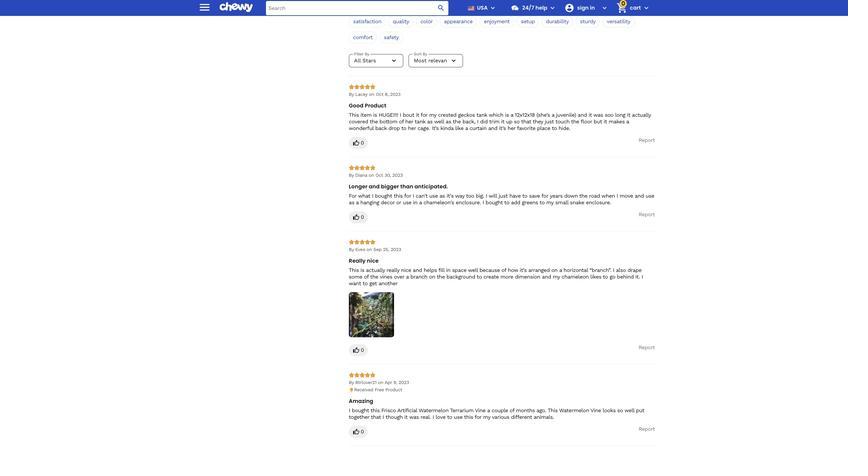 Task type: vqa. For each thing, say whether or not it's contained in the screenshot.
bottom $25
no



Task type: describe. For each thing, give the bounding box(es) containing it.
of up more
[[501, 267, 506, 273]]

1 vine from the left
[[475, 407, 486, 414]]

ago.
[[536, 407, 546, 414]]

real.
[[420, 414, 431, 420]]

comfort
[[353, 34, 373, 40]]

2 horizontal spatial this
[[464, 414, 473, 420]]

the up back
[[370, 118, 378, 125]]

it right long
[[627, 112, 630, 118]]

enjoyment
[[484, 18, 510, 24]]

animals.
[[534, 414, 554, 420]]

it inside "amazing i bought this frisco artificial watermelon terrarium vine a couple of months ago. this watermelon vine looks so well put together that i though it was real. i love to use this for my various different animals."
[[404, 414, 408, 420]]

12x12x18
[[515, 112, 535, 118]]

dimension
[[515, 274, 540, 280]]

though
[[386, 414, 403, 420]]

a inside "amazing i bought this frisco artificial watermelon terrarium vine a couple of months ago. this watermelon vine looks so well put together that i though it was real. i love to use this for my various different animals."
[[487, 407, 490, 414]]

on right the arranged
[[551, 267, 558, 273]]

create
[[483, 274, 499, 280]]

(she's
[[536, 112, 550, 118]]

to left get
[[363, 280, 368, 287]]

2 horizontal spatial bought
[[486, 199, 503, 206]]

frisco
[[381, 407, 396, 414]]

well inside the good product this item is huge!!!! i bout it for my crested geckos tank which is a 12x12x18 (she's a juvenile) and it was soo long it actually covered the bottom of her tank as well as the back, i did trim it up so that they just touch the floor but it makes a wonderful back drop to her cage. it's kinda like a curtain and it's her favorite place to hide.
[[434, 118, 444, 125]]

hide.
[[559, 125, 570, 131]]

safety
[[384, 34, 399, 40]]

was inside the good product this item is huge!!!! i bout it for my crested geckos tank which is a 12x12x18 (she's a juvenile) and it was soo long it actually covered the bottom of her tank as well as the back, i did trim it up so that they just touch the floor but it makes a wonderful back drop to her cage. it's kinda like a curtain and it's her favorite place to hide.
[[593, 112, 603, 118]]

horizontal
[[564, 267, 588, 273]]

chewy home image
[[219, 0, 253, 15]]

like
[[455, 125, 464, 131]]

3 report button from the top
[[639, 344, 655, 351]]

really
[[349, 257, 366, 265]]

actually inside really nice this is actually really nice and helps fill in space well because of how it's arranged on a horizontal "branch". i also drape some of the vines over a branch on the background to create more dimension and my chameleon likes to go behind it. i want to get another
[[366, 267, 385, 273]]

the inside longer and bigger than anticipated. for what i bought this for i can't use as it's way too big. i will just have to save for years down the road when i move and use as a hanging decor or use in a chameleon's enclosure. i bought to add greens to my small snake enclosure.
[[579, 193, 587, 199]]

my inside the good product this item is huge!!!! i bout it for my crested geckos tank which is a 12x12x18 (she's a juvenile) and it was soo long it actually covered the bottom of her tank as well as the back, i did trim it up so that they just touch the floor but it makes a wonderful back drop to her cage. it's kinda like a curtain and it's her favorite place to hide.
[[429, 112, 436, 118]]

various
[[492, 414, 509, 420]]

some
[[349, 274, 362, 280]]

this for really
[[349, 267, 359, 273]]

"branch".
[[590, 267, 611, 273]]

on for longer and bigger than anticipated.
[[369, 172, 374, 178]]

but
[[594, 118, 602, 125]]

as down the for
[[349, 199, 354, 206]]

it left up
[[501, 118, 504, 125]]

also
[[616, 267, 626, 273]]

diana
[[355, 172, 367, 178]]

drop
[[388, 125, 400, 131]]

trim
[[489, 118, 499, 125]]

love
[[436, 414, 446, 420]]

for down than
[[404, 193, 411, 199]]

i up hanging
[[372, 193, 373, 199]]

setup
[[521, 18, 535, 24]]

use right move
[[646, 193, 654, 199]]

this inside "amazing i bought this frisco artificial watermelon terrarium vine a couple of months ago. this watermelon vine looks so well put together that i though it was real. i love to use this for my various different animals."
[[548, 407, 558, 414]]

0 button for longer
[[349, 211, 368, 223]]

for
[[349, 193, 357, 199]]

soo
[[605, 112, 613, 118]]

they
[[533, 118, 543, 125]]

helps
[[424, 267, 437, 273]]

just inside longer and bigger than anticipated. for what i bought this for i can't use as it's way too big. i will just have to save for years down the road when i move and use as a hanging decor or use in a chameleon's enclosure. i bought to add greens to my small snake enclosure.
[[499, 193, 508, 199]]

terrarium
[[450, 407, 473, 414]]

sign in link
[[562, 0, 599, 16]]

of inside "amazing i bought this frisco artificial watermelon terrarium vine a couple of months ago. this watermelon vine looks so well put together that i though it was real. i love to use this for my various different animals."
[[510, 407, 514, 414]]

chameleon's
[[423, 199, 454, 206]]

sign
[[577, 4, 589, 12]]

get
[[369, 280, 377, 287]]

i left move
[[617, 193, 618, 199]]

so inside the good product this item is huge!!!! i bout it for my crested geckos tank which is a 12x12x18 (she's a juvenile) and it was soo long it actually covered the bottom of her tank as well as the back, i did trim it up so that they just touch the floor but it makes a wonderful back drop to her cage. it's kinda like a curtain and it's her favorite place to hide.
[[514, 118, 520, 125]]

add
[[511, 199, 520, 206]]

huge!!!!
[[379, 112, 398, 118]]

well inside "amazing i bought this frisco artificial watermelon terrarium vine a couple of months ago. this watermelon vine looks so well put together that i though it was real. i love to use this for my various different animals."
[[624, 407, 634, 414]]

free
[[375, 387, 384, 392]]

to left 'go'
[[603, 274, 608, 280]]

0 horizontal spatial tank
[[415, 118, 426, 125]]

it right bout
[[416, 112, 419, 118]]

quality
[[393, 18, 409, 24]]

color
[[420, 18, 433, 24]]

report for is
[[639, 137, 655, 143]]

0 for amazing
[[361, 429, 364, 435]]

her down bout
[[405, 118, 413, 125]]

use right or
[[403, 199, 411, 206]]

1 enclosure. from the left
[[456, 199, 481, 206]]

appearance
[[444, 18, 473, 24]]

on down helps
[[429, 274, 435, 280]]

i up together
[[349, 407, 350, 414]]

it right but
[[604, 118, 607, 125]]

a right makes
[[626, 118, 629, 125]]

than
[[400, 183, 413, 190]]

a right (she's
[[552, 112, 554, 118]]

use up chameleon's
[[429, 193, 438, 199]]

well inside really nice this is actually really nice and helps fill in space well because of how it's arranged on a horizontal "branch". i also drape some of the vines over a branch on the background to create more dimension and my chameleon likes to go behind it. i want to get another
[[468, 267, 478, 273]]

branch
[[410, 274, 427, 280]]

on for amazing
[[378, 380, 383, 385]]

of inside the good product this item is huge!!!! i bout it for my crested geckos tank which is a 12x12x18 (she's a juvenile) and it was soo long it actually covered the bottom of her tank as well as the back, i did trim it up so that they just touch the floor but it makes a wonderful back drop to her cage. it's kinda like a curtain and it's her favorite place to hide.
[[399, 118, 404, 125]]

go
[[610, 274, 615, 280]]

as up it's in the right of the page
[[427, 118, 433, 125]]

snake
[[570, 199, 584, 206]]

artificial
[[397, 407, 417, 414]]

2 watermelon from the left
[[559, 407, 589, 414]]

25,
[[383, 247, 389, 252]]

my inside longer and bigger than anticipated. for what i bought this for i can't use as it's way too big. i will just have to save for years down the road when i move and use as a hanging decor or use in a chameleon's enclosure. i bought to add greens to my small snake enclosure.
[[546, 199, 554, 206]]

just inside the good product this item is huge!!!! i bout it for my crested geckos tank which is a 12x12x18 (she's a juvenile) and it was soo long it actually covered the bottom of her tank as well as the back, i did trim it up so that they just touch the floor but it makes a wonderful back drop to her cage. it's kinda like a curtain and it's her favorite place to hide.
[[545, 118, 554, 125]]

Search text field
[[266, 1, 449, 15]]

help menu image
[[549, 4, 557, 12]]

the up get
[[370, 274, 378, 280]]

report button for is
[[639, 137, 655, 144]]

back
[[375, 125, 387, 131]]

i left can't
[[413, 193, 414, 199]]

which
[[489, 112, 503, 118]]

use inside "amazing i bought this frisco artificial watermelon terrarium vine a couple of months ago. this watermelon vine looks so well put together that i though it was real. i love to use this for my various different animals."
[[454, 414, 463, 420]]

floor
[[581, 118, 592, 125]]

3 0 from the top
[[361, 347, 364, 353]]

for right save in the top right of the page
[[541, 193, 548, 199]]

bottom
[[379, 118, 397, 125]]

for inside the good product this item is huge!!!! i bout it for my crested geckos tank which is a 12x12x18 (she's a juvenile) and it was soo long it actually covered the bottom of her tank as well as the back, i did trim it up so that they just touch the floor but it makes a wonderful back drop to her cage. it's kinda like a curtain and it's her favorite place to hide.
[[421, 112, 427, 118]]

and down by diana on oct 30, 2023
[[369, 183, 380, 190]]

i left did
[[477, 118, 478, 125]]

hanging
[[360, 199, 379, 206]]

sturdy
[[580, 18, 596, 24]]

it.
[[635, 274, 640, 280]]

sep
[[373, 247, 382, 252]]

wonderful
[[349, 125, 374, 131]]

my inside "amazing i bought this frisco artificial watermelon terrarium vine a couple of months ago. this watermelon vine looks so well put together that i though it was real. i love to use this for my various different animals."
[[483, 414, 490, 420]]

to left hide.
[[552, 125, 557, 131]]

decor
[[381, 199, 395, 206]]

my inside really nice this is actually really nice and helps fill in space well because of how it's arranged on a horizontal "branch". i also drape some of the vines over a branch on the background to create more dimension and my chameleon likes to go behind it. i want to get another
[[553, 274, 560, 280]]

i right it.
[[642, 274, 643, 280]]

received
[[354, 387, 373, 392]]

this inside longer and bigger than anticipated. for what i bought this for i can't use as it's way too big. i will just have to save for years down the road when i move and use as a hanging decor or use in a chameleon's enclosure. i bought to add greens to my small snake enclosure.
[[394, 193, 403, 199]]

0 horizontal spatial menu image
[[198, 0, 211, 14]]

report button for anticipated.
[[639, 211, 655, 218]]

cart link
[[614, 0, 641, 16]]

i down frisco
[[383, 414, 384, 420]]

versatility
[[607, 18, 630, 24]]

have
[[509, 193, 521, 199]]

1 horizontal spatial is
[[373, 112, 377, 118]]

it's inside the good product this item is huge!!!! i bout it for my crested geckos tank which is a 12x12x18 (she's a juvenile) and it was soo long it actually covered the bottom of her tank as well as the back, i did trim it up so that they just touch the floor but it makes a wonderful back drop to her cage. it's kinda like a curtain and it's her favorite place to hide.
[[499, 125, 506, 131]]

bought inside "amazing i bought this frisco artificial watermelon terrarium vine a couple of months ago. this watermelon vine looks so well put together that i though it was real. i love to use this for my various different animals."
[[352, 407, 369, 414]]

i up 'go'
[[613, 267, 614, 273]]

up
[[506, 118, 512, 125]]

kinda
[[440, 125, 454, 131]]

can't
[[416, 193, 428, 199]]

24/7
[[522, 4, 534, 12]]

on for good product
[[369, 91, 374, 97]]

was inside "amazing i bought this frisco artificial watermelon terrarium vine a couple of months ago. this watermelon vine looks so well put together that i though it was real. i love to use this for my various different animals."
[[409, 414, 419, 420]]

crested
[[438, 112, 456, 118]]

arranged
[[528, 267, 550, 273]]

way
[[455, 193, 464, 199]]



Task type: locate. For each thing, give the bounding box(es) containing it.
watermelon right ago. on the bottom right of page
[[559, 407, 589, 414]]

oct for product
[[376, 91, 383, 97]]

watermelon up love
[[419, 407, 449, 414]]

chameleon
[[562, 274, 589, 280]]

makes
[[609, 118, 625, 125]]

report for frisco
[[639, 426, 655, 432]]

couple
[[492, 407, 508, 414]]

0
[[361, 140, 364, 146], [361, 214, 364, 220], [361, 347, 364, 353], [361, 429, 364, 435]]

my left chameleon
[[553, 274, 560, 280]]

over
[[394, 274, 404, 280]]

bought down will
[[486, 199, 503, 206]]

1 report button from the top
[[639, 137, 655, 144]]

covered
[[349, 118, 368, 125]]

1 0 button from the top
[[349, 137, 368, 149]]

list item
[[349, 292, 394, 339]]

long
[[615, 112, 625, 118]]

account menu image
[[601, 4, 609, 12]]

1 by from the top
[[349, 91, 354, 97]]

by for really nice
[[349, 247, 354, 252]]

1 vertical spatial this
[[349, 267, 359, 273]]

1 vertical spatial tank
[[415, 118, 426, 125]]

0 horizontal spatial this
[[371, 407, 380, 414]]

so right up
[[514, 118, 520, 125]]

what
[[358, 193, 370, 199]]

oct
[[376, 91, 383, 97], [375, 172, 383, 178]]

report button
[[639, 137, 655, 144], [639, 211, 655, 218], [639, 344, 655, 351], [639, 426, 655, 433]]

report for anticipated.
[[639, 211, 655, 218]]

0 vertical spatial this
[[349, 112, 359, 118]]

submit search image
[[437, 4, 445, 12]]

this up the covered
[[349, 112, 359, 118]]

sign in
[[577, 4, 595, 12]]

1 vertical spatial so
[[617, 407, 623, 414]]

enclosure. down road
[[586, 199, 611, 206]]

item
[[360, 112, 372, 118]]

0 vertical spatial tank
[[476, 112, 487, 118]]

2 horizontal spatial is
[[505, 112, 509, 118]]

years
[[550, 193, 563, 199]]

my down years on the top of page
[[546, 199, 554, 206]]

8,
[[385, 91, 389, 97]]

as down the crested
[[446, 118, 451, 125]]

it down 'artificial'
[[404, 414, 408, 420]]

my
[[429, 112, 436, 118], [546, 199, 554, 206], [553, 274, 560, 280], [483, 414, 490, 420]]

2 horizontal spatial well
[[624, 407, 634, 414]]

4 0 from the top
[[361, 429, 364, 435]]

0 vertical spatial well
[[434, 118, 444, 125]]

really
[[387, 267, 399, 273]]

to up greens
[[522, 193, 527, 199]]

geckos
[[458, 112, 475, 118]]

usa button
[[465, 0, 497, 16]]

place
[[537, 125, 550, 131]]

it's
[[447, 193, 454, 199]]

will
[[489, 193, 497, 199]]

1 horizontal spatial bought
[[375, 193, 392, 199]]

report
[[639, 137, 655, 143], [639, 211, 655, 218], [639, 344, 655, 351], [639, 426, 655, 432]]

just up place
[[545, 118, 554, 125]]

actually right long
[[632, 112, 651, 118]]

1 vertical spatial actually
[[366, 267, 385, 273]]

of right some
[[364, 274, 369, 280]]

by left diana
[[349, 172, 354, 178]]

favorite
[[517, 125, 535, 131]]

1 horizontal spatial was
[[593, 112, 603, 118]]

to
[[401, 125, 406, 131], [552, 125, 557, 131], [522, 193, 527, 199], [504, 199, 509, 206], [540, 199, 545, 206], [477, 274, 482, 280], [603, 274, 608, 280], [363, 280, 368, 287], [447, 414, 452, 420]]

a down can't
[[419, 199, 422, 206]]

usa
[[477, 4, 488, 12]]

nice down by eves on sep 25, 2023
[[367, 257, 379, 265]]

bought up decor
[[375, 193, 392, 199]]

save
[[529, 193, 540, 199]]

0 horizontal spatial vine
[[475, 407, 486, 414]]

just right will
[[499, 193, 508, 199]]

for up cage.
[[421, 112, 427, 118]]

oct for and
[[375, 172, 383, 178]]

2023 for longer and bigger than anticipated.
[[392, 172, 403, 178]]

to right drop
[[401, 125, 406, 131]]

as up chameleon's
[[439, 193, 445, 199]]

menu image right usa
[[489, 4, 497, 12]]

2 by from the top
[[349, 172, 354, 178]]

0 button down hanging
[[349, 211, 368, 223]]

0 button down together
[[349, 426, 368, 438]]

her left cage.
[[408, 125, 416, 131]]

2 vertical spatial this
[[464, 414, 473, 420]]

2023 right 30, on the top of the page
[[392, 172, 403, 178]]

a left horizontal
[[559, 267, 562, 273]]

because
[[479, 267, 500, 273]]

back,
[[462, 118, 475, 125]]

2 report button from the top
[[639, 211, 655, 218]]

2023 right 8,
[[390, 91, 400, 97]]

0 vertical spatial so
[[514, 118, 520, 125]]

1 horizontal spatial just
[[545, 118, 554, 125]]

0 down together
[[361, 429, 364, 435]]

4 report from the top
[[639, 426, 655, 432]]

amazing i bought this frisco artificial watermelon terrarium vine a couple of months ago. this watermelon vine looks so well put together that i though it was real. i love to use this for my various different animals.
[[349, 397, 644, 420]]

1 0 from the top
[[361, 140, 364, 146]]

to right love
[[447, 414, 452, 420]]

1 vertical spatial was
[[409, 414, 419, 420]]

0 vertical spatial actually
[[632, 112, 651, 118]]

0 horizontal spatial in
[[413, 199, 417, 206]]

1 vertical spatial it's
[[520, 267, 527, 273]]

0 down hanging
[[361, 214, 364, 220]]

the down juvenile)
[[571, 118, 579, 125]]

1 horizontal spatial so
[[617, 407, 623, 414]]

move
[[620, 193, 633, 199]]

this inside really nice this is actually really nice and helps fill in space well because of how it's arranged on a horizontal "branch". i also drape some of the vines over a branch on the background to create more dimension and my chameleon likes to go behind it. i want to get another
[[349, 267, 359, 273]]

bought
[[375, 193, 392, 199], [486, 199, 503, 206], [352, 407, 369, 414]]

24/7 help
[[522, 4, 547, 12]]

oct left 30, on the top of the page
[[375, 172, 383, 178]]

oct left 8,
[[376, 91, 383, 97]]

i down big.
[[483, 199, 484, 206]]

road
[[589, 193, 600, 199]]

was
[[593, 112, 603, 118], [409, 414, 419, 420]]

tank up did
[[476, 112, 487, 118]]

Product search field
[[266, 1, 449, 15]]

1 oct from the top
[[376, 91, 383, 97]]

0 vertical spatial product
[[365, 102, 386, 109]]

her down up
[[508, 125, 516, 131]]

really nice this is actually really nice and helps fill in space well because of how it's arranged on a horizontal "branch". i also drape some of the vines over a branch on the background to create more dimension and my chameleon likes to go behind it. i want to get another
[[349, 257, 643, 287]]

24/7 help link
[[508, 0, 547, 16]]

0 horizontal spatial was
[[409, 414, 419, 420]]

1 vertical spatial product
[[385, 387, 402, 392]]

1 vertical spatial oct
[[375, 172, 383, 178]]

a right 'over' on the bottom of the page
[[406, 274, 409, 280]]

1 vertical spatial this
[[371, 407, 380, 414]]

0 vertical spatial just
[[545, 118, 554, 125]]

and down the arranged
[[542, 274, 551, 280]]

30,
[[384, 172, 391, 178]]

1 horizontal spatial nice
[[401, 267, 411, 273]]

this inside the good product this item is huge!!!! i bout it for my crested geckos tank which is a 12x12x18 (she's a juvenile) and it was soo long it actually covered the bottom of her tank as well as the back, i did trim it up so that they just touch the floor but it makes a wonderful back drop to her cage. it's kinda like a curtain and it's her favorite place to hide.
[[349, 112, 359, 118]]

3 report from the top
[[639, 344, 655, 351]]

want
[[349, 280, 361, 287]]

in inside longer and bigger than anticipated. for what i bought this for i can't use as it's way too big. i will just have to save for years down the road when i move and use as a hanging decor or use in a chameleon's enclosure. i bought to add greens to my small snake enclosure.
[[413, 199, 417, 206]]

bigger
[[381, 183, 399, 190]]

1 vertical spatial bought
[[486, 199, 503, 206]]

0 horizontal spatial just
[[499, 193, 508, 199]]

2 vertical spatial well
[[624, 407, 634, 414]]

a up up
[[511, 112, 513, 118]]

0 for good
[[361, 140, 364, 146]]

by eves on sep 25, 2023
[[349, 247, 401, 252]]

0 horizontal spatial watermelon
[[419, 407, 449, 414]]

by for amazing
[[349, 380, 354, 385]]

2 0 button from the top
[[349, 211, 368, 223]]

satisfaction
[[353, 18, 381, 24]]

cart
[[630, 4, 641, 12]]

to left add at the right
[[504, 199, 509, 206]]

0 vertical spatial in
[[413, 199, 417, 206]]

my left various on the bottom right of page
[[483, 414, 490, 420]]

i left love
[[433, 414, 434, 420]]

space
[[452, 267, 466, 273]]

vine left looks
[[590, 407, 601, 414]]

background
[[446, 274, 475, 280]]

0 up btrlover21
[[361, 347, 364, 353]]

1 vertical spatial just
[[499, 193, 508, 199]]

so right looks
[[617, 407, 623, 414]]

product inside the good product this item is huge!!!! i bout it for my crested geckos tank which is a 12x12x18 (she's a juvenile) and it was soo long it actually covered the bottom of her tank as well as the back, i did trim it up so that they just touch the floor but it makes a wonderful back drop to her cage. it's kinda like a curtain and it's her favorite place to hide.
[[365, 102, 386, 109]]

anticipated.
[[415, 183, 448, 190]]

good
[[349, 102, 363, 109]]

1 horizontal spatial watermelon
[[559, 407, 589, 414]]

0 button for good
[[349, 137, 368, 149]]

as
[[427, 118, 433, 125], [446, 118, 451, 125], [439, 193, 445, 199], [349, 199, 354, 206]]

1 watermelon from the left
[[419, 407, 449, 414]]

0 vertical spatial this
[[394, 193, 403, 199]]

in
[[590, 4, 595, 12]]

1 vertical spatial well
[[468, 267, 478, 273]]

did
[[480, 118, 488, 125]]

the
[[370, 118, 378, 125], [453, 118, 461, 125], [571, 118, 579, 125], [579, 193, 587, 199], [370, 274, 378, 280], [437, 274, 445, 280]]

3 by from the top
[[349, 247, 354, 252]]

to down save in the top right of the page
[[540, 199, 545, 206]]

2 vertical spatial bought
[[352, 407, 369, 414]]

curtain
[[470, 125, 487, 131]]

the down fill
[[437, 274, 445, 280]]

the up like
[[453, 118, 461, 125]]

vine right terrarium
[[475, 407, 486, 414]]

items image
[[616, 2, 628, 14]]

2 vine from the left
[[590, 407, 601, 414]]

months
[[516, 407, 535, 414]]

1 horizontal spatial enclosure.
[[586, 199, 611, 206]]

0 vertical spatial it's
[[499, 125, 506, 131]]

it up floor
[[589, 112, 592, 118]]

in right fill
[[446, 267, 450, 273]]

longer
[[349, 183, 367, 190]]

product down 9, at the left
[[385, 387, 402, 392]]

for left various on the bottom right of page
[[475, 414, 481, 420]]

i left bout
[[400, 112, 401, 118]]

actually up vines at the bottom
[[366, 267, 385, 273]]

and right move
[[635, 193, 644, 199]]

to left 'create'
[[477, 274, 482, 280]]

by left btrlover21
[[349, 380, 354, 385]]

and down trim at top
[[488, 125, 497, 131]]

0 horizontal spatial nice
[[367, 257, 379, 265]]

2023 for really nice
[[391, 247, 401, 252]]

0 button for amazing
[[349, 426, 368, 438]]

on up free
[[378, 380, 383, 385]]

her
[[405, 118, 413, 125], [408, 125, 416, 131], [508, 125, 516, 131]]

product down by lacey on oct 8, 2023
[[365, 102, 386, 109]]

it's inside really nice this is actually really nice and helps fill in space well because of how it's arranged on a horizontal "branch". i also drape some of the vines over a branch on the background to create more dimension and my chameleon likes to go behind it. i want to get another
[[520, 267, 527, 273]]

down
[[564, 193, 578, 199]]

0 vertical spatial was
[[593, 112, 603, 118]]

1 vertical spatial in
[[446, 267, 450, 273]]

1 horizontal spatial vine
[[590, 407, 601, 414]]

to inside "amazing i bought this frisco artificial watermelon terrarium vine a couple of months ago. this watermelon vine looks so well put together that i though it was real. i love to use this for my various different animals."
[[447, 414, 452, 420]]

1 horizontal spatial tank
[[476, 112, 487, 118]]

a down the for
[[356, 199, 359, 206]]

this for good
[[349, 112, 359, 118]]

2023 for good product
[[390, 91, 400, 97]]

0 horizontal spatial well
[[434, 118, 444, 125]]

big.
[[476, 193, 484, 199]]

0 horizontal spatial is
[[360, 267, 364, 273]]

this left frisco
[[371, 407, 380, 414]]

0 vertical spatial oct
[[376, 91, 383, 97]]

eves
[[355, 247, 365, 252]]

2023 right 9, at the left
[[399, 380, 409, 385]]

menu image left chewy home image
[[198, 0, 211, 14]]

for inside "amazing i bought this frisco artificial watermelon terrarium vine a couple of months ago. this watermelon vine looks so well put together that i though it was real. i love to use this for my various different animals."
[[475, 414, 481, 420]]

small
[[555, 199, 568, 206]]

0 button down wonderful
[[349, 137, 368, 149]]

and up branch
[[413, 267, 422, 273]]

and up floor
[[578, 112, 587, 118]]

on for really nice
[[367, 247, 372, 252]]

on right lacey
[[369, 91, 374, 97]]

of
[[399, 118, 404, 125], [501, 267, 506, 273], [364, 274, 369, 280], [510, 407, 514, 414]]

1 horizontal spatial menu image
[[489, 4, 497, 12]]

0 vertical spatial nice
[[367, 257, 379, 265]]

that inside the good product this item is huge!!!! i bout it for my crested geckos tank which is a 12x12x18 (she's a juvenile) and it was soo long it actually covered the bottom of her tank as well as the back, i did trim it up so that they just touch the floor but it makes a wonderful back drop to her cage. it's kinda like a curtain and it's her favorite place to hide.
[[521, 118, 531, 125]]

1 horizontal spatial actually
[[632, 112, 651, 118]]

chewy support image
[[511, 4, 520, 12]]

is up some
[[360, 267, 364, 273]]

cart menu image
[[642, 4, 650, 12]]

by
[[349, 91, 354, 97], [349, 172, 354, 178], [349, 247, 354, 252], [349, 380, 354, 385]]

4 report button from the top
[[639, 426, 655, 433]]

2 enclosure. from the left
[[586, 199, 611, 206]]

that inside "amazing i bought this frisco artificial watermelon terrarium vine a couple of months ago. this watermelon vine looks so well put together that i though it was real. i love to use this for my various different animals."
[[371, 414, 381, 420]]

actually
[[632, 112, 651, 118], [366, 267, 385, 273]]

2023 for amazing
[[399, 380, 409, 385]]

1 horizontal spatial it's
[[520, 267, 527, 273]]

menu image
[[198, 0, 211, 14], [489, 4, 497, 12]]

a
[[511, 112, 513, 118], [552, 112, 554, 118], [626, 118, 629, 125], [465, 125, 468, 131], [356, 199, 359, 206], [419, 199, 422, 206], [559, 267, 562, 273], [406, 274, 409, 280], [487, 407, 490, 414]]

bout
[[403, 112, 414, 118]]

0 horizontal spatial that
[[371, 414, 381, 420]]

2 0 from the top
[[361, 214, 364, 220]]

this up or
[[394, 193, 403, 199]]

2 report from the top
[[639, 211, 655, 218]]

0 horizontal spatial so
[[514, 118, 520, 125]]

behind
[[617, 274, 634, 280]]

drape
[[628, 267, 642, 273]]

well up it's in the right of the page
[[434, 118, 444, 125]]

so inside "amazing i bought this frisco artificial watermelon terrarium vine a couple of months ago. this watermelon vine looks so well put together that i though it was real. i love to use this for my various different animals."
[[617, 407, 623, 414]]

or
[[396, 199, 401, 206]]

0 vertical spatial that
[[521, 118, 531, 125]]

4 0 button from the top
[[349, 426, 368, 438]]

is inside really nice this is actually really nice and helps fill in space well because of how it's arranged on a horizontal "branch". i also drape some of the vines over a branch on the background to create more dimension and my chameleon likes to go behind it. i want to get another
[[360, 267, 364, 273]]

a down the back,
[[465, 125, 468, 131]]

actually inside the good product this item is huge!!!! i bout it for my crested geckos tank which is a 12x12x18 (she's a juvenile) and it was soo long it actually covered the bottom of her tank as well as the back, i did trim it up so that they just touch the floor but it makes a wonderful back drop to her cage. it's kinda like a curtain and it's her favorite place to hide.
[[632, 112, 651, 118]]

by for good product
[[349, 91, 354, 97]]

0 vertical spatial bought
[[375, 193, 392, 199]]

menu image inside usa popup button
[[489, 4, 497, 12]]

it's
[[432, 125, 439, 131]]

1 horizontal spatial in
[[446, 267, 450, 273]]

by left eves
[[349, 247, 354, 252]]

well left "put"
[[624, 407, 634, 414]]

0 down wonderful
[[361, 140, 364, 146]]

so
[[514, 118, 520, 125], [617, 407, 623, 414]]

report button for frisco
[[639, 426, 655, 433]]

i left will
[[486, 193, 487, 199]]

and
[[578, 112, 587, 118], [488, 125, 497, 131], [369, 183, 380, 190], [635, 193, 644, 199], [413, 267, 422, 273], [542, 274, 551, 280]]

bought up together
[[352, 407, 369, 414]]

1 horizontal spatial that
[[521, 118, 531, 125]]

received free product
[[354, 387, 402, 392]]

juvenile)
[[556, 112, 576, 118]]

1 vertical spatial that
[[371, 414, 381, 420]]

4 by from the top
[[349, 380, 354, 385]]

how
[[508, 267, 518, 273]]

in inside really nice this is actually really nice and helps fill in space well because of how it's arranged on a horizontal "branch". i also drape some of the vines over a branch on the background to create more dimension and my chameleon likes to go behind it. i want to get another
[[446, 267, 450, 273]]

1 horizontal spatial this
[[394, 193, 403, 199]]

2 vertical spatial this
[[548, 407, 558, 414]]

nice up 'over' on the bottom of the page
[[401, 267, 411, 273]]

0 horizontal spatial it's
[[499, 125, 506, 131]]

by diana on oct 30, 2023
[[349, 172, 403, 178]]

2 oct from the top
[[375, 172, 383, 178]]

btrlover21
[[355, 380, 376, 385]]

by lacey on oct 8, 2023
[[349, 91, 400, 97]]

0 horizontal spatial actually
[[366, 267, 385, 273]]

by for longer and bigger than anticipated.
[[349, 172, 354, 178]]

lacey
[[355, 91, 367, 97]]

0 button
[[349, 137, 368, 149], [349, 211, 368, 223], [349, 344, 368, 356], [349, 426, 368, 438]]

1 vertical spatial nice
[[401, 267, 411, 273]]

was down 'artificial'
[[409, 414, 419, 420]]

touch
[[555, 118, 570, 125]]

1 horizontal spatial well
[[468, 267, 478, 273]]

1 report from the top
[[639, 137, 655, 143]]

0 horizontal spatial bought
[[352, 407, 369, 414]]

it's up dimension
[[520, 267, 527, 273]]

0 for longer
[[361, 214, 364, 220]]

in down can't
[[413, 199, 417, 206]]

this up animals.
[[548, 407, 558, 414]]

when
[[602, 193, 615, 199]]

0 horizontal spatial enclosure.
[[456, 199, 481, 206]]

9,
[[393, 380, 397, 385]]

3 0 button from the top
[[349, 344, 368, 356]]



